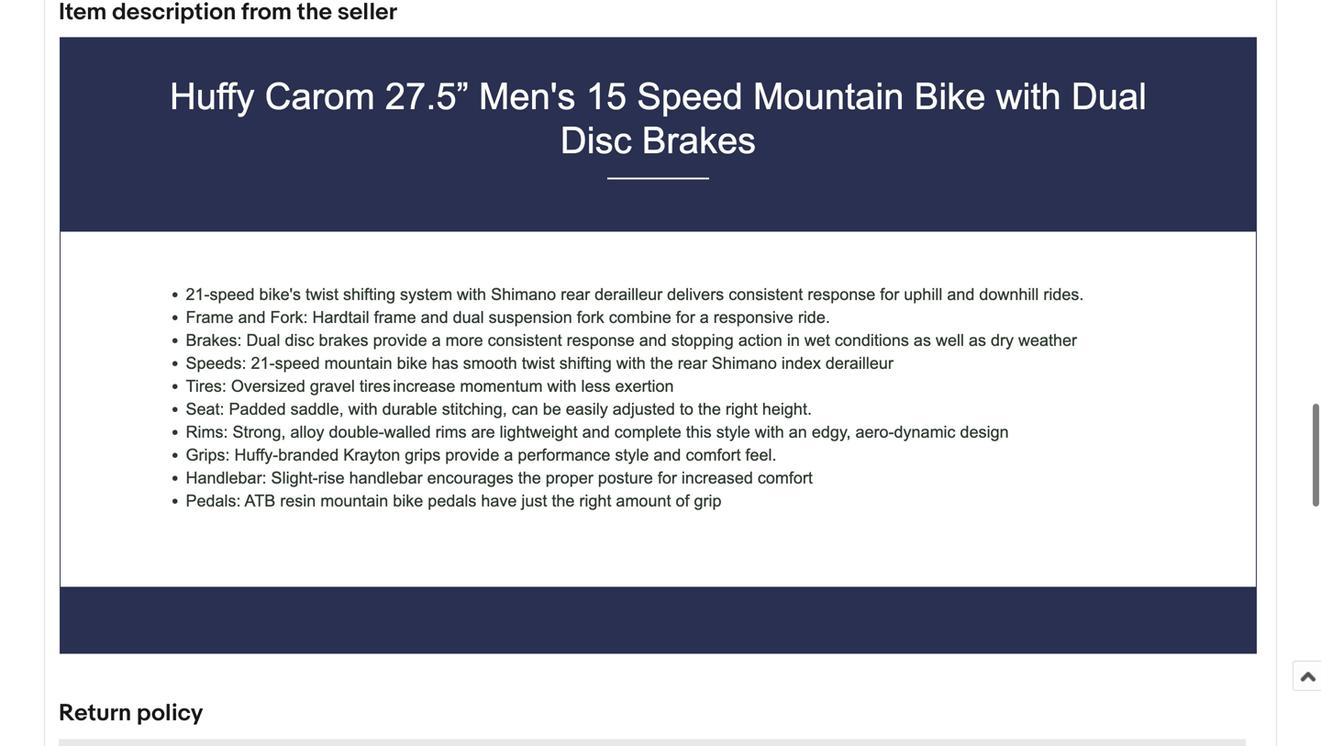 Task type: vqa. For each thing, say whether or not it's contained in the screenshot.
POLICY
yes



Task type: describe. For each thing, give the bounding box(es) containing it.
policy
[[137, 700, 203, 728]]

return policy
[[59, 700, 203, 728]]



Task type: locate. For each thing, give the bounding box(es) containing it.
return
[[59, 700, 131, 728]]



